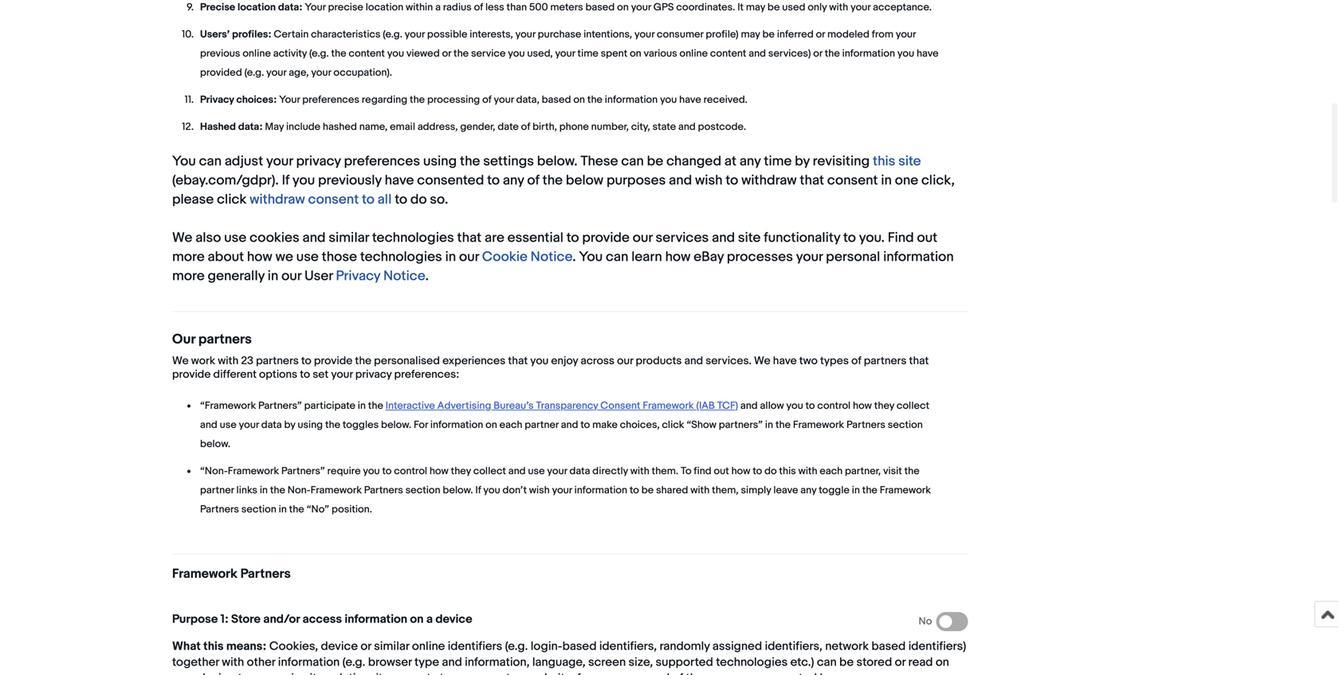 Task type: vqa. For each thing, say whether or not it's contained in the screenshot.
topmost now
no



Task type: locate. For each thing, give the bounding box(es) containing it.
cookies, device or similar online identifiers (e.g. login-based identifiers, randomly assigned identifiers, network based identifiers) together with other information (e.g. browser type and information, language, screen size, supported technologies etc.) can be stored or read on your device to recognise it each time it connects to an app or to a website, for one or several of the purposes presented here.
[[172, 640, 967, 675]]

1 horizontal spatial device
[[321, 640, 358, 654]]

spent
[[601, 47, 628, 60]]

0 horizontal spatial site
[[738, 230, 761, 246]]

and inside certain characteristics (e.g. your possible interests, your purchase intentions, your consumer profile) may be inferred or modeled from your previous online activity (e.g. the content you viewed or the service you used, your time spent on various online content and services) or the information you have provided (e.g. your age, your occupation).
[[749, 47, 766, 60]]

2 horizontal spatial this
[[873, 153, 896, 170]]

0 horizontal spatial .
[[426, 268, 429, 285]]

wish
[[695, 172, 723, 189], [529, 484, 550, 497]]

cookies
[[250, 230, 300, 246]]

1 horizontal spatial by
[[795, 153, 810, 170]]

0 horizontal spatial provide
[[172, 368, 211, 381]]

partners" up non-
[[281, 465, 325, 478]]

preferences down name,
[[344, 153, 420, 170]]

do inside "non-framework partners" require you to control how they collect and use your data directly with them. to find out how to do this with each partner, visit the partner links in the non-framework partners section below. if you don't wish your information to be shared with them, simply leave any toggle in the framework partners section in the "no" position.
[[765, 465, 777, 478]]

0 vertical spatial by
[[795, 153, 810, 170]]

1 horizontal spatial provide
[[314, 354, 353, 368]]

0 horizontal spatial similar
[[329, 230, 369, 246]]

be left shared
[[642, 484, 654, 497]]

0 horizontal spatial using
[[298, 419, 323, 431]]

each inside cookies, device or similar online identifiers (e.g. login-based identifiers, randomly assigned identifiers, network based identifiers) together with other information (e.g. browser type and information, language, screen size, supported technologies etc.) can be stored or read on your device to recognise it each time it connects to an app or to a website, for one or several of the purposes presented here.
[[320, 672, 346, 675]]

of down supported
[[673, 672, 683, 675]]

information up the city, at the top left of page
[[605, 94, 658, 106]]

how inside 'we also use cookies and similar technologies that are essential to provide our services and site functionality to you. find out more about how we use those technologies in our'
[[247, 249, 273, 265]]

than
[[507, 1, 527, 13]]

your down "framework
[[239, 419, 259, 431]]

1 horizontal spatial privacy
[[355, 368, 392, 381]]

device down purpose 1 : store and/or access information on a device
[[321, 640, 358, 654]]

them.
[[652, 465, 679, 478]]

inferred
[[777, 28, 814, 41]]

1 horizontal spatial a
[[435, 1, 441, 13]]

or
[[816, 28, 826, 41], [442, 47, 451, 60], [814, 47, 823, 60], [361, 640, 371, 654], [895, 656, 906, 670], [493, 672, 504, 675], [618, 672, 628, 675]]

0 vertical spatial control
[[818, 400, 851, 412]]

essential
[[508, 230, 564, 246]]

1 vertical spatial privacy
[[355, 368, 392, 381]]

site inside 'we also use cookies and similar technologies that are essential to provide our services and site functionality to you. find out more about how we use those technologies in our'
[[738, 230, 761, 246]]

your down purchase
[[555, 47, 576, 60]]

2 horizontal spatial online
[[680, 47, 708, 60]]

2 more from the top
[[172, 268, 205, 285]]

0 horizontal spatial section
[[241, 503, 277, 516]]

1 vertical spatial this
[[779, 465, 796, 478]]

0 vertical spatial purposes
[[607, 172, 666, 189]]

0 vertical spatial privacy
[[200, 94, 234, 106]]

on inside and allow you to control how they collect and use your data by using the toggles below. for information on each partner and to make choices, click "show partners" in the framework partners section below.
[[486, 419, 497, 431]]

your down functionality on the right top of page
[[796, 249, 823, 265]]

technologies inside cookies, device or similar online identifiers (e.g. login-based identifiers, randomly assigned identifiers, network based identifiers) together with other information (e.g. browser type and information, language, screen size, supported technologies etc.) can be stored or read on your device to recognise it each time it connects to an app or to a website, for one or several of the purposes presented here.
[[716, 656, 788, 670]]

you inside we work with 23 partners to provide the personalised experiences that you enjoy across our products and services. we have two types of partners that provide different options to set your privacy preferences:
[[531, 354, 549, 368]]

framework
[[643, 400, 694, 412], [793, 419, 845, 431], [228, 465, 279, 478], [311, 484, 362, 497], [880, 484, 931, 497], [172, 567, 238, 582]]

do left so.
[[411, 191, 427, 208]]

1 vertical spatial each
[[820, 465, 843, 478]]

1 horizontal spatial purposes
[[707, 672, 758, 675]]

0 horizontal spatial it
[[310, 672, 317, 675]]

your
[[631, 1, 651, 13], [851, 1, 871, 13], [405, 28, 425, 41], [516, 28, 536, 41], [635, 28, 655, 41], [896, 28, 916, 41], [555, 47, 576, 60], [266, 66, 287, 79], [311, 66, 331, 79], [494, 94, 514, 106], [266, 153, 293, 170], [796, 249, 823, 265], [331, 368, 353, 381], [239, 419, 259, 431], [547, 465, 567, 478], [552, 484, 572, 497], [172, 672, 196, 675]]

your down may
[[266, 153, 293, 170]]

the down participate
[[325, 419, 341, 431]]

only
[[808, 1, 827, 13]]

2 identifiers, from the left
[[765, 640, 823, 654]]

data up 'certain'
[[278, 1, 299, 13]]

online inside cookies, device or similar online identifiers (e.g. login-based identifiers, randomly assigned identifiers, network based identifiers) together with other information (e.g. browser type and information, language, screen size, supported technologies etc.) can be stored or read on your device to recognise it each time it connects to an app or to a website, for one or several of the purposes presented here.
[[412, 640, 445, 654]]

0 vertical spatial click
[[217, 191, 247, 208]]

the down non-
[[289, 503, 304, 516]]

1 horizontal spatial wish
[[695, 172, 723, 189]]

out
[[917, 230, 938, 246], [714, 465, 729, 478]]

section up visit
[[888, 419, 923, 431]]

framework down require
[[311, 484, 362, 497]]

0 horizontal spatial click
[[217, 191, 247, 208]]

what
[[172, 640, 201, 654]]

1 horizontal spatial control
[[818, 400, 851, 412]]

consented
[[417, 172, 484, 189]]

you left viewed
[[387, 47, 404, 60]]

0 horizontal spatial this
[[203, 640, 224, 654]]

each down "bureau's"
[[500, 419, 523, 431]]

(iab
[[697, 400, 715, 412]]

phone
[[560, 121, 589, 133]]

any inside if you previously have consented to any of the below purposes and wish to withdraw that consent in one click, please click
[[503, 172, 524, 189]]

withdraw inside if you previously have consented to any of the below purposes and wish to withdraw that consent in one click, please click
[[742, 172, 797, 189]]

0 horizontal spatial each
[[320, 672, 346, 675]]

the inside you can adjust your privacy preferences using the settings below. these can be changed at any time by revisiting this site (ebay.com/gdpr).
[[460, 153, 480, 170]]

1 horizontal spatial collect
[[897, 400, 930, 412]]

one down "screen"
[[595, 672, 615, 675]]

2 horizontal spatial any
[[801, 484, 817, 497]]

our down we
[[282, 268, 302, 285]]

be inside certain characteristics (e.g. your possible interests, your purchase intentions, your consumer profile) may be inferred or modeled from your previous online activity (e.g. the content you viewed or the service you used, your time spent on various online content and services) or the information you have provided (e.g. your age, your occupation).
[[763, 28, 775, 41]]

0 vertical spatial similar
[[329, 230, 369, 246]]

0 horizontal spatial location
[[238, 1, 276, 13]]

a
[[435, 1, 441, 13], [427, 613, 433, 627], [520, 672, 526, 675]]

our up the learn
[[633, 230, 653, 246]]

on up type
[[410, 613, 424, 627]]

how inside and allow you to control how they collect and use your data by using the toggles below. for information on each partner and to make choices, click "show partners" in the framework partners section below.
[[853, 400, 872, 412]]

location
[[238, 1, 276, 13], [366, 1, 404, 13]]

your inside we work with 23 partners to provide the personalised experiences that you enjoy across our products and services. we have two types of partners that provide different options to set your privacy preferences:
[[331, 368, 353, 381]]

by inside you can adjust your privacy preferences using the settings below. these can be changed at any time by revisiting this site (ebay.com/gdpr).
[[795, 153, 810, 170]]

privacy up "previously"
[[296, 153, 341, 170]]

partners"
[[719, 419, 763, 431]]

purpose
[[172, 613, 218, 627]]

a right within
[[435, 1, 441, 13]]

2 horizontal spatial each
[[820, 465, 843, 478]]

click down (ebay.com/gdpr).
[[217, 191, 247, 208]]

an
[[454, 672, 467, 675]]

1 vertical spatial do
[[765, 465, 777, 478]]

withdraw consent to all link
[[250, 191, 392, 208]]

"show
[[687, 419, 717, 431]]

have inside certain characteristics (e.g. your possible interests, your purchase intentions, your consumer profile) may be inferred or modeled from your previous online activity (e.g. the content you viewed or the service you used, your time spent on various online content and services) or the information you have provided (e.g. your age, your occupation).
[[917, 47, 939, 60]]

and inside "non-framework partners" require you to control how they collect and use your data directly with them. to find out how to do this with each partner, visit the partner links in the non-framework partners section below. if you don't wish your information to be shared with them, simply leave any toggle in the framework partners section in the "no" position.
[[509, 465, 526, 478]]

in left cookie
[[445, 249, 456, 265]]

0 vertical spatial privacy
[[296, 153, 341, 170]]

the left personalised
[[355, 354, 372, 368]]

below
[[566, 172, 604, 189]]

your right don't
[[552, 484, 572, 497]]

may inside certain characteristics (e.g. your possible interests, your purchase intentions, your consumer profile) may be inferred or modeled from your previous online activity (e.g. the content you viewed or the service you used, your time spent on various online content and services) or the information you have provided (e.g. your age, your occupation).
[[741, 28, 760, 41]]

more
[[172, 249, 205, 265], [172, 268, 205, 285]]

: left 'store'
[[225, 613, 229, 627]]

any inside you can adjust your privacy preferences using the settings below. these can be changed at any time by revisiting this site (ebay.com/gdpr).
[[740, 153, 761, 170]]

users'
[[200, 28, 230, 41]]

online down profiles
[[243, 47, 271, 60]]

and up the 'partners"'
[[741, 400, 758, 412]]

identifiers
[[448, 640, 503, 654]]

size,
[[629, 656, 653, 670]]

one down this site link
[[895, 172, 919, 189]]

1 vertical spatial purposes
[[707, 672, 758, 675]]

of down the settings
[[527, 172, 540, 189]]

use inside and allow you to control how they collect and use your data by using the toggles below. for information on each partner and to make choices, click "show partners" in the framework partners section below.
[[220, 419, 237, 431]]

control down for
[[394, 465, 427, 478]]

1 vertical spatial out
[[714, 465, 729, 478]]

0 vertical spatial wish
[[695, 172, 723, 189]]

your up used,
[[516, 28, 536, 41]]

they
[[875, 400, 895, 412], [451, 465, 471, 478]]

the left non-
[[270, 484, 285, 497]]

to
[[487, 172, 500, 189], [726, 172, 739, 189], [362, 191, 375, 208], [395, 191, 408, 208], [567, 230, 579, 246], [844, 230, 856, 246], [301, 354, 312, 368], [300, 368, 310, 381], [806, 400, 815, 412], [581, 419, 590, 431], [382, 465, 392, 478], [753, 465, 763, 478], [630, 484, 639, 497], [238, 672, 249, 675], [440, 672, 451, 675], [506, 672, 517, 675]]

by left revisiting
[[795, 153, 810, 170]]

2 vertical spatial a
[[520, 672, 526, 675]]

the down supported
[[686, 672, 704, 675]]

on inside cookies, device or similar online identifiers (e.g. login-based identifiers, randomly assigned identifiers, network based identifiers) together with other information (e.g. browser type and information, language, screen size, supported technologies etc.) can be stored or read on your device to recognise it each time it connects to an app or to a website, for one or several of the purposes presented here.
[[936, 656, 950, 670]]

online down consumer
[[680, 47, 708, 60]]

the inside we work with 23 partners to provide the personalised experiences that you enjoy across our products and services. we have two types of partners that provide different options to set your privacy preferences:
[[355, 354, 372, 368]]

(ebay.com/gdpr).
[[172, 172, 279, 189]]

privacy inside you can adjust your privacy preferences using the settings below. these can be changed at any time by revisiting this site (ebay.com/gdpr).
[[296, 153, 341, 170]]

1 vertical spatial more
[[172, 268, 205, 285]]

below. up the "non-
[[200, 438, 231, 450]]

precise
[[328, 1, 364, 13]]

assigned
[[713, 640, 763, 654]]

partners right "types" at the bottom right
[[864, 354, 907, 368]]

partners
[[198, 331, 252, 348], [256, 354, 299, 368], [864, 354, 907, 368]]

: left 'certain'
[[268, 28, 272, 41]]

0 horizontal spatial control
[[394, 465, 427, 478]]

privacy for privacy choices : your preferences regarding the processing of your data, based on the information you have received.
[[200, 94, 234, 106]]

0 vertical spatial time
[[578, 47, 599, 60]]

0 horizontal spatial you
[[172, 153, 196, 170]]

0 vertical spatial more
[[172, 249, 205, 265]]

we for we also use cookies and similar technologies that are essential to provide our services and site functionality to you. find out more about how we use those technologies in our
[[172, 230, 193, 246]]

withdraw
[[742, 172, 797, 189], [250, 191, 305, 208]]

2 content from the left
[[710, 47, 747, 60]]

with down means:
[[222, 656, 244, 670]]

can
[[199, 153, 222, 170], [622, 153, 644, 170], [606, 249, 629, 265], [817, 656, 837, 670]]

you inside and allow you to control how they collect and use your data by using the toggles below. for information on each partner and to make choices, click "show partners" in the framework partners section below.
[[787, 400, 804, 412]]

make
[[593, 419, 618, 431]]

that inside 'we also use cookies and similar technologies that are essential to provide our services and site functionality to you. find out more about how we use those technologies in our'
[[457, 230, 482, 246]]

0 horizontal spatial partner
[[200, 484, 234, 497]]

0 vertical spatial .
[[573, 249, 576, 265]]

users' profiles :
[[200, 28, 272, 41]]

1 horizontal spatial identifiers,
[[765, 640, 823, 654]]

1 vertical spatial control
[[394, 465, 427, 478]]

partners inside and allow you to control how they collect and use your data by using the toggles below. for information on each partner and to make choices, click "show partners" in the framework partners section below.
[[847, 419, 886, 431]]

or right services)
[[814, 47, 823, 60]]

collect inside and allow you to control how they collect and use your data by using the toggles below. for information on each partner and to make choices, click "show partners" in the framework partners section below.
[[897, 400, 930, 412]]

1 it from the left
[[310, 672, 317, 675]]

1 location from the left
[[238, 1, 276, 13]]

0 vertical spatial this
[[873, 153, 896, 170]]

provide up participate
[[314, 354, 353, 368]]

0 vertical spatial using
[[423, 153, 457, 170]]

a up type
[[427, 613, 433, 627]]

different
[[213, 368, 257, 381]]

you up withdraw consent to all link
[[293, 172, 315, 189]]

site right revisiting
[[899, 153, 922, 170]]

0 horizontal spatial out
[[714, 465, 729, 478]]

time inside you can adjust your privacy preferences using the settings below. these can be changed at any time by revisiting this site (ebay.com/gdpr).
[[764, 153, 792, 170]]

0 horizontal spatial do
[[411, 191, 427, 208]]

you.
[[859, 230, 885, 246]]

1 vertical spatial partners"
[[281, 465, 325, 478]]

each right recognise
[[320, 672, 346, 675]]

control inside "non-framework partners" require you to control how they collect and use your data directly with them. to find out how to do this with each partner, visit the partner links in the non-framework partners section below. if you don't wish your information to be shared with them, simply leave any toggle in the framework partners section in the "no" position.
[[394, 465, 427, 478]]

1 vertical spatial if
[[476, 484, 481, 497]]

1 horizontal spatial online
[[412, 640, 445, 654]]

1
[[221, 613, 225, 627]]

be left inferred
[[763, 28, 775, 41]]

position.
[[332, 503, 372, 516]]

be inside "non-framework partners" require you to control how they collect and use your data directly with them. to find out how to do this with each partner, visit the partner links in the non-framework partners section below. if you don't wish your information to be shared with them, simply leave any toggle in the framework partners section in the "no" position.
[[642, 484, 654, 497]]

may right profile)
[[741, 28, 760, 41]]

similar inside 'we also use cookies and similar technologies that are essential to provide our services and site functionality to you. find out more about how we use those technologies in our'
[[329, 230, 369, 246]]

1 horizontal spatial .
[[573, 249, 576, 265]]

below. inside "non-framework partners" require you to control how they collect and use your data directly with them. to find out how to do this with each partner, visit the partner links in the non-framework partners section below. if you don't wish your information to be shared with them, simply leave any toggle in the framework partners section in the "no" position.
[[443, 484, 473, 497]]

consent
[[828, 172, 878, 189], [308, 191, 359, 208]]

1 vertical spatial site
[[738, 230, 761, 246]]

. inside . you can learn how ebay processes your personal information more generally in our user
[[573, 249, 576, 265]]

0 vertical spatial site
[[899, 153, 922, 170]]

similar up those
[[329, 230, 369, 246]]

of inside if you previously have consented to any of the below purposes and wish to withdraw that consent in one click, please click
[[527, 172, 540, 189]]

used
[[783, 1, 806, 13]]

in down this site link
[[881, 172, 892, 189]]

partners right 23
[[256, 354, 299, 368]]

0 horizontal spatial consent
[[308, 191, 359, 208]]

purposes down assigned
[[707, 672, 758, 675]]

can inside cookies, device or similar online identifiers (e.g. login-based identifiers, randomly assigned identifiers, network based identifiers) together with other information (e.g. browser type and information, language, screen size, supported technologies etc.) can be stored or read on your device to recognise it each time it connects to an app or to a website, for one or several of the purposes presented here.
[[817, 656, 837, 670]]

1 horizontal spatial do
[[765, 465, 777, 478]]

1 more from the top
[[172, 249, 205, 265]]

your inside you can adjust your privacy preferences using the settings below. these can be changed at any time by revisiting this site (ebay.com/gdpr).
[[266, 153, 293, 170]]

the down partner,
[[863, 484, 878, 497]]

app
[[469, 672, 490, 675]]

have inside if you previously have consented to any of the below purposes and wish to withdraw that consent in one click, please click
[[385, 172, 414, 189]]

more inside 'we also use cookies and similar technologies that are essential to provide our services and site functionality to you. find out more about how we use those technologies in our'
[[172, 249, 205, 265]]

information down from
[[843, 47, 896, 60]]

0 horizontal spatial any
[[503, 172, 524, 189]]

0 horizontal spatial time
[[349, 672, 373, 675]]

information inside cookies, device or similar online identifiers (e.g. login-based identifiers, randomly assigned identifiers, network based identifiers) together with other information (e.g. browser type and information, language, screen size, supported technologies etc.) can be stored or read on your device to recognise it each time it connects to an app or to a website, for one or several of the purposes presented here.
[[278, 656, 340, 670]]

we inside 'we also use cookies and similar technologies that are essential to provide our services and site functionality to you. find out more about how we use those technologies in our'
[[172, 230, 193, 246]]

and inside if you previously have consented to any of the below purposes and wish to withdraw that consent in one click, please click
[[669, 172, 692, 189]]

time right at
[[764, 153, 792, 170]]

privacy up the "interactive"
[[355, 368, 392, 381]]

1 vertical spatial similar
[[374, 640, 410, 654]]

how up partner,
[[853, 400, 872, 412]]

control down "types" at the bottom right
[[818, 400, 851, 412]]

one inside cookies, device or similar online identifiers (e.g. login-based identifiers, randomly assigned identifiers, network based identifiers) together with other information (e.g. browser type and information, language, screen size, supported technologies etc.) can be stored or read on your device to recognise it each time it connects to an app or to a website, for one or several of the purposes presented here.
[[595, 672, 615, 675]]

1 horizontal spatial notice
[[531, 249, 573, 265]]

partner down the "non-
[[200, 484, 234, 497]]

store
[[231, 613, 261, 627]]

click
[[217, 191, 247, 208], [662, 419, 685, 431]]

1 vertical spatial a
[[427, 613, 433, 627]]

1 horizontal spatial if
[[476, 484, 481, 497]]

1 horizontal spatial click
[[662, 419, 685, 431]]

we
[[276, 249, 293, 265]]

our right across
[[617, 354, 634, 368]]

click inside if you previously have consented to any of the below purposes and wish to withdraw that consent in one click, please click
[[217, 191, 247, 208]]

previously
[[318, 172, 382, 189]]

collect up visit
[[897, 400, 930, 412]]

based up the intentions,
[[586, 1, 615, 13]]

time inside certain characteristics (e.g. your possible interests, your purchase intentions, your consumer profile) may be inferred or modeled from your previous online activity (e.g. the content you viewed or the service you used, your time spent on various online content and services) or the information you have provided (e.g. your age, your occupation).
[[578, 47, 599, 60]]

on inside certain characteristics (e.g. your possible interests, your purchase intentions, your consumer profile) may be inferred or modeled from your previous online activity (e.g. the content you viewed or the service you used, your time spent on various online content and services) or the information you have provided (e.g. your age, your occupation).
[[630, 47, 642, 60]]

each inside "non-framework partners" require you to control how they collect and use your data directly with them. to find out how to do this with each partner, visit the partner links in the non-framework partners section below. if you don't wish your information to be shared with them, simply leave any toggle in the framework partners section in the "no" position.
[[820, 465, 843, 478]]

your left data,
[[494, 94, 514, 106]]

and allow you to control how they collect and use your data by using the toggles below. for information on each partner and to make choices, click "show partners" in the framework partners section below.
[[200, 400, 930, 450]]

type
[[415, 656, 439, 670]]

advertising
[[438, 400, 492, 412]]

notice down all
[[384, 268, 426, 285]]

2 vertical spatial time
[[349, 672, 373, 675]]

etc.)
[[791, 656, 815, 670]]

with inside we work with 23 partners to provide the personalised experiences that you enjoy across our products and services. we have two types of partners that provide different options to set your privacy preferences:
[[218, 354, 239, 368]]

our
[[633, 230, 653, 246], [459, 249, 479, 265], [282, 268, 302, 285], [617, 354, 634, 368]]

have left two
[[773, 354, 797, 368]]

we for we work with 23 partners to provide the personalised experiences that you enjoy across our products and services. we have two types of partners that provide different options to set your privacy preferences:
[[172, 354, 189, 368]]

if left don't
[[476, 484, 481, 497]]

require
[[327, 465, 361, 478]]

wish inside "non-framework partners" require you to control how they collect and use your data directly with them. to find out how to do this with each partner, visit the partner links in the non-framework partners section below. if you don't wish your information to be shared with them, simply leave any toggle in the framework partners section in the "no" position.
[[529, 484, 550, 497]]

supported
[[656, 656, 714, 670]]

partners"
[[258, 400, 302, 412], [281, 465, 325, 478]]

1 vertical spatial notice
[[384, 268, 426, 285]]

1 vertical spatial one
[[595, 672, 615, 675]]

experiences
[[443, 354, 506, 368]]

provide
[[582, 230, 630, 246], [314, 354, 353, 368], [172, 368, 211, 381]]

that inside if you previously have consented to any of the below purposes and wish to withdraw that consent in one click, please click
[[800, 172, 825, 189]]

click left ""show"
[[662, 419, 685, 431]]

interactive
[[386, 400, 435, 412]]

have
[[917, 47, 939, 60], [680, 94, 702, 106], [385, 172, 414, 189], [773, 354, 797, 368]]

in inside 'we also use cookies and similar technologies that are essential to provide our services and site functionality to you. find out more about how we use those technologies in our'
[[445, 249, 456, 265]]

2 horizontal spatial section
[[888, 419, 923, 431]]

0 vertical spatial they
[[875, 400, 895, 412]]

click inside and allow you to control how they collect and use your data by using the toggles below. for information on each partner and to make choices, click "show partners" in the framework partners section below.
[[662, 419, 685, 431]]

0 horizontal spatial content
[[349, 47, 385, 60]]

1 vertical spatial preferences
[[344, 153, 420, 170]]

acceptance.
[[873, 1, 932, 13]]

privacy up hashed
[[200, 94, 234, 106]]

1 horizontal spatial withdraw
[[742, 172, 797, 189]]

the down the modeled
[[825, 47, 840, 60]]

2 horizontal spatial provide
[[582, 230, 630, 246]]

0 horizontal spatial by
[[284, 419, 295, 431]]

on right spent on the left of page
[[630, 47, 642, 60]]

1 horizontal spatial time
[[578, 47, 599, 60]]

2 it from the left
[[376, 672, 383, 675]]

services)
[[769, 47, 811, 60]]

similar
[[329, 230, 369, 246], [374, 640, 410, 654]]

we down the our
[[172, 354, 189, 368]]

collect inside "non-framework partners" require you to control how they collect and use your data directly with them. to find out how to do this with each partner, visit the partner links in the non-framework partners section below. if you don't wish your information to be shared with them, simply leave any toggle in the framework partners section in the "no" position.
[[473, 465, 506, 478]]

: for choices
[[274, 94, 277, 106]]

1 vertical spatial may
[[741, 28, 760, 41]]

number,
[[591, 121, 629, 133]]

it
[[738, 1, 744, 13]]

framework inside and allow you to control how they collect and use your data by using the toggles below. for information on each partner and to make choices, click "show partners" in the framework partners section below.
[[793, 419, 845, 431]]

1 vertical spatial collect
[[473, 465, 506, 478]]

by inside and allow you to control how they collect and use your data by using the toggles below. for information on each partner and to make choices, click "show partners" in the framework partners section below.
[[284, 419, 295, 431]]

transparency
[[536, 400, 598, 412]]

these
[[581, 153, 618, 170]]

your left age,
[[266, 66, 287, 79]]

be inside you can adjust your privacy preferences using the settings below. these can be changed at any time by revisiting this site (ebay.com/gdpr).
[[647, 153, 664, 170]]

this
[[873, 153, 896, 170], [779, 465, 796, 478], [203, 640, 224, 654]]

partner
[[525, 419, 559, 431], [200, 484, 234, 497]]

your left precise
[[305, 1, 326, 13]]

out inside "non-framework partners" require you to control how they collect and use your data directly with them. to find out how to do this with each partner, visit the partner links in the non-framework partners section below. if you don't wish your information to be shared with them, simply leave any toggle in the framework partners section in the "no" position.
[[714, 465, 729, 478]]

provide inside 'we also use cookies and similar technologies that are essential to provide our services and site functionality to you. find out more about how we use those technologies in our'
[[582, 230, 630, 246]]

privacy inside we work with 23 partners to provide the personalised experiences that you enjoy across our products and services. we have two types of partners that provide different options to set your privacy preferences:
[[355, 368, 392, 381]]

enjoy
[[551, 354, 578, 368]]

have down "acceptance."
[[917, 47, 939, 60]]

content up occupation).
[[349, 47, 385, 60]]

0 vertical spatial may
[[746, 1, 766, 13]]

hashed data : may include hashed name, email address, gender, date of birth, phone number, city, state and postcode.
[[200, 121, 746, 133]]

also
[[196, 230, 221, 246]]

several
[[631, 672, 670, 675]]

online up type
[[412, 640, 445, 654]]

2 horizontal spatial device
[[436, 613, 473, 627]]

tcf)
[[718, 400, 738, 412]]

2 vertical spatial any
[[801, 484, 817, 497]]

1 vertical spatial your
[[279, 94, 300, 106]]

set
[[313, 368, 329, 381]]

regarding
[[362, 94, 408, 106]]

and inside we work with 23 partners to provide the personalised experiences that you enjoy across our products and services. we have two types of partners that provide different options to set your privacy preferences:
[[685, 354, 704, 368]]

a inside cookies, device or similar online identifiers (e.g. login-based identifiers, randomly assigned identifiers, network based identifiers) together with other information (e.g. browser type and information, language, screen size, supported technologies etc.) can be stored or read on your device to recognise it each time it connects to an app or to a website, for one or several of the purposes presented here.
[[520, 672, 526, 675]]

0 vertical spatial your
[[305, 1, 326, 13]]

time left spent on the left of page
[[578, 47, 599, 60]]

you right require
[[363, 465, 380, 478]]

framework down two
[[793, 419, 845, 431]]

age,
[[289, 66, 309, 79]]

privacy
[[296, 153, 341, 170], [355, 368, 392, 381]]

2 vertical spatial each
[[320, 672, 346, 675]]

generally
[[208, 268, 265, 285]]

that
[[800, 172, 825, 189], [457, 230, 482, 246], [508, 354, 528, 368], [910, 354, 929, 368]]

using inside you can adjust your privacy preferences using the settings below. these can be changed at any time by revisiting this site (ebay.com/gdpr).
[[423, 153, 457, 170]]

500
[[529, 1, 548, 13]]

notice for cookie notice
[[531, 249, 573, 265]]

options
[[259, 368, 298, 381]]

: for 1
[[225, 613, 229, 627]]

1 horizontal spatial similar
[[374, 640, 410, 654]]

0 vertical spatial if
[[282, 172, 290, 189]]

each up toggle
[[820, 465, 843, 478]]

0 horizontal spatial collect
[[473, 465, 506, 478]]



Task type: describe. For each thing, give the bounding box(es) containing it.
with right only
[[830, 1, 849, 13]]

framework up the links
[[228, 465, 279, 478]]

partner inside "non-framework partners" require you to control how they collect and use your data directly with them. to find out how to do this with each partner, visit the partner links in the non-framework partners section below. if you don't wish your information to be shared with them, simply leave any toggle in the framework partners section in the "no" position.
[[200, 484, 234, 497]]

(e.g. left browser
[[343, 656, 366, 670]]

if inside "non-framework partners" require you to control how they collect and use your data directly with them. to find out how to do this with each partner, visit the partner links in the non-framework partners section below. if you don't wish your information to be shared with them, simply leave any toggle in the framework partners section in the "no" position.
[[476, 484, 481, 497]]

consent inside if you previously have consented to any of the below purposes and wish to withdraw that consent in one click, please click
[[828, 172, 878, 189]]

adjust
[[225, 153, 263, 170]]

based right data,
[[542, 94, 571, 106]]

based up stored
[[872, 640, 906, 654]]

cookie
[[482, 249, 528, 265]]

changed
[[667, 153, 722, 170]]

1 vertical spatial consent
[[308, 191, 359, 208]]

bureau's
[[494, 400, 534, 412]]

presented
[[761, 672, 818, 675]]

choices,
[[620, 419, 660, 431]]

privacy notice link
[[336, 268, 426, 285]]

time inside cookies, device or similar online identifiers (e.g. login-based identifiers, randomly assigned identifiers, network based identifiers) together with other information (e.g. browser type and information, language, screen size, supported technologies etc.) can be stored or read on your device to recognise it each time it connects to an app or to a website, for one or several of the purposes presented here.
[[349, 672, 373, 675]]

gender,
[[460, 121, 496, 133]]

based up 'language,'
[[563, 640, 597, 654]]

of inside we work with 23 partners to provide the personalised experiences that you enjoy across our products and services. we have two types of partners that provide different options to set your privacy preferences:
[[852, 354, 862, 368]]

data inside "non-framework partners" require you to control how they collect and use your data directly with them. to find out how to do this with each partner, visit the partner links in the non-framework partners section below. if you don't wish your information to be shared with them, simply leave any toggle in the framework partners section in the "no" position.
[[570, 465, 590, 478]]

or left read on the bottom
[[895, 656, 906, 670]]

if you previously have consented to any of the below purposes and wish to withdraw that consent in one click, please click
[[172, 172, 955, 208]]

shared
[[656, 484, 689, 497]]

. you can learn how ebay processes your personal information more generally in our user
[[172, 249, 954, 285]]

can up (ebay.com/gdpr).
[[199, 153, 222, 170]]

use up user
[[296, 249, 319, 265]]

how down "advertising"
[[430, 465, 449, 478]]

cookie notice
[[482, 249, 573, 265]]

how up simply
[[732, 465, 751, 478]]

1 vertical spatial technologies
[[360, 249, 442, 265]]

in inside if you previously have consented to any of the below purposes and wish to withdraw that consent in one click, please click
[[881, 172, 892, 189]]

used,
[[527, 47, 553, 60]]

the inside if you previously have consented to any of the below purposes and wish to withdraw that consent in one click, please click
[[543, 172, 563, 189]]

you left don't
[[484, 484, 501, 497]]

below. down the "interactive"
[[381, 419, 412, 431]]

a for on
[[427, 613, 433, 627]]

access
[[303, 613, 342, 627]]

your down and allow you to control how they collect and use your data by using the toggles below. for information on each partner and to make choices, click "show partners" in the framework partners section below. on the bottom of page
[[547, 465, 567, 478]]

in inside and allow you to control how they collect and use your data by using the toggles below. for information on each partner and to make choices, click "show partners" in the framework partners section below.
[[766, 419, 774, 431]]

we work with 23 partners to provide the personalised experiences that you enjoy across our products and services. we have two types of partners that provide different options to set your privacy preferences:
[[172, 354, 929, 381]]

0 vertical spatial device
[[436, 613, 473, 627]]

one inside if you previously have consented to any of the below purposes and wish to withdraw that consent in one click, please click
[[895, 172, 919, 189]]

screen
[[589, 656, 626, 670]]

out inside 'we also use cookies and similar technologies that are essential to provide our services and site functionality to you. find out more about how we use those technologies in our'
[[917, 230, 938, 246]]

can inside . you can learn how ebay processes your personal information more generally in our user
[[606, 249, 629, 265]]

you down "acceptance."
[[898, 47, 915, 60]]

"non-
[[200, 465, 228, 478]]

functionality
[[764, 230, 841, 246]]

if inside if you previously have consented to any of the below purposes and wish to withdraw that consent in one click, please click
[[282, 172, 290, 189]]

1 horizontal spatial partners
[[256, 354, 299, 368]]

you up state
[[660, 94, 677, 106]]

this site link
[[873, 153, 922, 170]]

information inside "non-framework partners" require you to control how they collect and use your data directly with them. to find out how to do this with each partner, visit the partner links in the non-framework partners section below. if you don't wish your information to be shared with them, simply leave any toggle in the framework partners section in the "no" position.
[[575, 484, 628, 497]]

and up ebay
[[712, 230, 735, 246]]

our partners
[[172, 331, 252, 348]]

we also use cookies and similar technologies that are essential to provide our services and site functionality to you. find out more about how we use those technologies in our
[[172, 230, 938, 265]]

and right state
[[679, 121, 696, 133]]

our inside . you can learn how ebay processes your personal information more generally in our user
[[282, 268, 302, 285]]

in left "no"
[[279, 503, 287, 516]]

across
[[581, 354, 615, 368]]

you left used,
[[508, 47, 525, 60]]

the up number,
[[588, 94, 603, 106]]

each inside and allow you to control how they collect and use your data by using the toggles below. for information on each partner and to make choices, click "show partners" in the framework partners section below.
[[500, 419, 523, 431]]

your inside . you can learn how ebay processes your personal information more generally in our user
[[796, 249, 823, 265]]

don't
[[503, 484, 527, 497]]

your up viewed
[[405, 28, 425, 41]]

coordinates.
[[677, 1, 736, 13]]

0 horizontal spatial your
[[279, 94, 300, 106]]

(e.g. up information,
[[505, 640, 528, 654]]

with inside cookies, device or similar online identifiers (e.g. login-based identifiers, randomly assigned identifiers, network based identifiers) together with other information (e.g. browser type and information, language, screen size, supported technologies etc.) can be stored or read on your device to recognise it each time it connects to an app or to a website, for one or several of the purposes presented here.
[[222, 656, 244, 670]]

various
[[644, 47, 678, 60]]

for
[[577, 672, 592, 675]]

preferences inside you can adjust your privacy preferences using the settings below. these can be changed at any time by revisiting this site (ebay.com/gdpr).
[[344, 153, 420, 170]]

browser
[[368, 656, 412, 670]]

precise location data : your precise location within a radius of less than 500 meters based on your gps coordinates. it may be used only with your acceptance.
[[200, 1, 932, 13]]

and up those
[[303, 230, 326, 246]]

name,
[[359, 121, 388, 133]]

framework up choices,
[[643, 400, 694, 412]]

23
[[241, 354, 254, 368]]

a for within
[[435, 1, 441, 13]]

we right services. on the bottom right
[[754, 354, 771, 368]]

in up toggles
[[358, 400, 366, 412]]

your up the modeled
[[851, 1, 871, 13]]

1 vertical spatial device
[[321, 640, 358, 654]]

partners" inside "non-framework partners" require you to control how they collect and use your data directly with them. to find out how to do this with each partner, visit the partner links in the non-framework partners section below. if you don't wish your information to be shared with them, simply leave any toggle in the framework partners section in the "no" position.
[[281, 465, 325, 478]]

activity
[[273, 47, 307, 60]]

the up toggles
[[368, 400, 383, 412]]

radius
[[443, 1, 472, 13]]

of right date
[[521, 121, 530, 133]]

: for data
[[259, 121, 263, 133]]

use up the about
[[224, 230, 247, 246]]

0 horizontal spatial partners
[[198, 331, 252, 348]]

your right from
[[896, 28, 916, 41]]

to
[[681, 465, 692, 478]]

in down partner,
[[852, 484, 860, 497]]

connects
[[386, 672, 437, 675]]

be inside cookies, device or similar online identifiers (e.g. login-based identifiers, randomly assigned identifiers, network based identifiers) together with other information (e.g. browser type and information, language, screen size, supported technologies etc.) can be stored or read on your device to recognise it each time it connects to an app or to a website, for one or several of the purposes presented here.
[[840, 656, 854, 670]]

on up the intentions,
[[617, 1, 629, 13]]

data inside and allow you to control how they collect and use your data by using the toggles below. for information on each partner and to make choices, click "show partners" in the framework partners section below.
[[261, 419, 282, 431]]

purpose 1 : store and/or access information on a device
[[172, 613, 473, 627]]

1 horizontal spatial section
[[406, 484, 441, 497]]

together
[[172, 656, 219, 670]]

identifiers)
[[909, 640, 967, 654]]

learn
[[632, 249, 663, 265]]

services.
[[706, 354, 752, 368]]

toggles
[[343, 419, 379, 431]]

our left cookie
[[459, 249, 479, 265]]

include
[[286, 121, 321, 133]]

or down possible
[[442, 47, 451, 60]]

this inside "non-framework partners" require you to control how they collect and use your data directly with them. to find out how to do this with each partner, visit the partner links in the non-framework partners section below. if you don't wish your information to be shared with them, simply leave any toggle in the framework partners section in the "no" position.
[[779, 465, 796, 478]]

partners down the links
[[200, 503, 239, 516]]

personalised
[[374, 354, 440, 368]]

previous
[[200, 47, 240, 60]]

the down allow
[[776, 419, 791, 431]]

wish inside if you previously have consented to any of the below purposes and wish to withdraw that consent in one click, please click
[[695, 172, 723, 189]]

with left them.
[[631, 465, 650, 478]]

information inside and allow you to control how they collect and use your data by using the toggles below. for information on each partner and to make choices, click "show partners" in the framework partners section below.
[[431, 419, 483, 431]]

and down "framework
[[200, 419, 218, 431]]

in right the links
[[260, 484, 268, 497]]

2 vertical spatial section
[[241, 503, 277, 516]]

your up the various
[[635, 28, 655, 41]]

0 horizontal spatial online
[[243, 47, 271, 60]]

: up 'certain'
[[299, 1, 303, 13]]

information inside . you can learn how ebay processes your personal information more generally in our user
[[884, 249, 954, 265]]

your left gps
[[631, 1, 651, 13]]

partner,
[[845, 465, 881, 478]]

your right age,
[[311, 66, 331, 79]]

privacy for privacy notice .
[[336, 268, 381, 285]]

the down characteristics
[[331, 47, 347, 60]]

them,
[[712, 484, 739, 497]]

2 vertical spatial device
[[198, 672, 235, 675]]

1 content from the left
[[349, 47, 385, 60]]

they inside "non-framework partners" require you to control how they collect and use your data directly with them. to find out how to do this with each partner, visit the partner links in the non-framework partners section below. if you don't wish your information to be shared with them, simply leave any toggle in the framework partners section in the "no" position.
[[451, 465, 471, 478]]

or down "screen"
[[618, 672, 628, 675]]

have left the received.
[[680, 94, 702, 106]]

the right visit
[[905, 465, 920, 478]]

of up "gender,"
[[483, 94, 492, 106]]

services
[[656, 230, 709, 246]]

you inside you can adjust your privacy preferences using the settings below. these can be changed at any time by revisiting this site (ebay.com/gdpr).
[[172, 153, 196, 170]]

recognise
[[252, 672, 307, 675]]

site inside you can adjust your privacy preferences using the settings below. these can be changed at any time by revisiting this site (ebay.com/gdpr).
[[899, 153, 922, 170]]

2 location from the left
[[366, 1, 404, 13]]

find
[[888, 230, 914, 246]]

links
[[236, 484, 258, 497]]

our
[[172, 331, 195, 348]]

the down possible
[[454, 47, 469, 60]]

consent
[[601, 400, 641, 412]]

0 vertical spatial technologies
[[372, 230, 454, 246]]

or up browser
[[361, 640, 371, 654]]

below. inside you can adjust your privacy preferences using the settings below. these can be changed at any time by revisiting this site (ebay.com/gdpr).
[[537, 153, 578, 170]]

1 horizontal spatial your
[[305, 1, 326, 13]]

0 vertical spatial preferences
[[302, 94, 360, 106]]

cookie notice link
[[482, 249, 573, 265]]

participate
[[304, 400, 356, 412]]

information inside certain characteristics (e.g. your possible interests, your purchase intentions, your consumer profile) may be inferred or modeled from your previous online activity (e.g. the content you viewed or the service you used, your time spent on various online content and services) or the information you have provided (e.g. your age, your occupation).
[[843, 47, 896, 60]]

(e.g. right activity
[[309, 47, 329, 60]]

control inside and allow you to control how they collect and use your data by using the toggles below. for information on each partner and to make choices, click "show partners" in the framework partners section below.
[[818, 400, 851, 412]]

those
[[322, 249, 357, 265]]

simply
[[741, 484, 772, 497]]

data left may
[[238, 121, 259, 133]]

more inside . you can learn how ebay processes your personal information more generally in our user
[[172, 268, 205, 285]]

can right these
[[622, 153, 644, 170]]

they inside and allow you to control how they collect and use your data by using the toggles below. for information on each partner and to make choices, click "show partners" in the framework partners section below.
[[875, 400, 895, 412]]

using inside and allow you to control how they collect and use your data by using the toggles below. for information on each partner and to make choices, click "show partners" in the framework partners section below.
[[298, 419, 323, 431]]

0 vertical spatial partners"
[[258, 400, 302, 412]]

possible
[[427, 28, 468, 41]]

your inside cookies, device or similar online identifiers (e.g. login-based identifiers, randomly assigned identifiers, network based identifiers) together with other information (e.g. browser type and information, language, screen size, supported technologies etc.) can be stored or read on your device to recognise it each time it connects to an app or to a website, for one or several of the purposes presented here.
[[172, 672, 196, 675]]

precise
[[200, 1, 235, 13]]

"non-framework partners" require you to control how they collect and use your data directly with them. to find out how to do this with each partner, visit the partner links in the non-framework partners section below. if you don't wish your information to be shared with them, simply leave any toggle in the framework partners section in the "no" position.
[[200, 465, 931, 516]]

your inside and allow you to control how they collect and use your data by using the toggles below. for information on each partner and to make choices, click "show partners" in the framework partners section below.
[[239, 419, 259, 431]]

birth,
[[533, 121, 557, 133]]

our inside we work with 23 partners to provide the personalised experiences that you enjoy across our products and services. we have two types of partners that provide different options to set your privacy preferences:
[[617, 354, 634, 368]]

are
[[485, 230, 505, 246]]

(e.g. up the choices
[[245, 66, 264, 79]]

the up email
[[410, 94, 425, 106]]

framework down visit
[[880, 484, 931, 497]]

: for profiles
[[268, 28, 272, 41]]

this inside you can adjust your privacy preferences using the settings below. these can be changed at any time by revisiting this site (ebay.com/gdpr).
[[873, 153, 896, 170]]

use inside "non-framework partners" require you to control how they collect and use your data directly with them. to find out how to do this with each partner, visit the partner links in the non-framework partners section below. if you don't wish your information to be shared with them, simply leave any toggle in the framework partners section in the "no" position.
[[528, 465, 545, 478]]

characteristics
[[311, 28, 381, 41]]

partner inside and allow you to control how they collect and use your data by using the toggles below. for information on each partner and to make choices, click "show partners" in the framework partners section below.
[[525, 419, 559, 431]]

processes
[[727, 249, 793, 265]]

read
[[909, 656, 933, 670]]

consumer
[[657, 28, 704, 41]]

1 vertical spatial .
[[426, 268, 429, 285]]

similar inside cookies, device or similar online identifiers (e.g. login-based identifiers, randomly assigned identifiers, network based identifiers) together with other information (e.g. browser type and information, language, screen size, supported technologies etc.) can be stored or read on your device to recognise it each time it connects to an app or to a website, for one or several of the purposes presented here.
[[374, 640, 410, 654]]

may
[[265, 121, 284, 133]]

certain characteristics (e.g. your possible interests, your purchase intentions, your consumer profile) may be inferred or modeled from your previous online activity (e.g. the content you viewed or the service you used, your time spent on various online content and services) or the information you have provided (e.g. your age, your occupation).
[[200, 28, 939, 79]]

in inside . you can learn how ebay processes your personal information more generally in our user
[[268, 268, 279, 285]]

framework up purpose
[[172, 567, 238, 582]]

products
[[636, 354, 682, 368]]

and down transparency
[[561, 419, 579, 431]]

2 horizontal spatial partners
[[864, 354, 907, 368]]

on up phone
[[574, 94, 585, 106]]

any inside "non-framework partners" require you to control how they collect and use your data directly with them. to find out how to do this with each partner, visit the partner links in the non-framework partners section below. if you don't wish your information to be shared with them, simply leave any toggle in the framework partners section in the "no" position.
[[801, 484, 817, 497]]

0 vertical spatial do
[[411, 191, 427, 208]]

occupation).
[[334, 66, 392, 79]]

profile)
[[706, 28, 739, 41]]

information up browser
[[345, 613, 408, 627]]

or down information,
[[493, 672, 504, 675]]

language,
[[533, 656, 586, 670]]

with left partner,
[[799, 465, 818, 478]]

have inside we work with 23 partners to provide the personalised experiences that you enjoy across our products and services. we have two types of partners that provide different options to set your privacy preferences:
[[773, 354, 797, 368]]

of left less
[[474, 1, 483, 13]]

(e.g. right characteristics
[[383, 28, 403, 41]]

you inside if you previously have consented to any of the below purposes and wish to withdraw that consent in one click, please click
[[293, 172, 315, 189]]

with down find
[[691, 484, 710, 497]]

certain
[[274, 28, 309, 41]]

section inside and allow you to control how they collect and use your data by using the toggles below. for information on each partner and to make choices, click "show partners" in the framework partners section below.
[[888, 419, 923, 431]]

0 horizontal spatial withdraw
[[250, 191, 305, 208]]

you can adjust your privacy preferences using the settings below. these can be changed at any time by revisiting this site (ebay.com/gdpr).
[[172, 153, 922, 189]]

notice for privacy notice .
[[384, 268, 426, 285]]

received.
[[704, 94, 748, 106]]

be left used at the right top of the page
[[768, 1, 780, 13]]

purposes inside cookies, device or similar online identifiers (e.g. login-based identifiers, randomly assigned identifiers, network based identifiers) together with other information (e.g. browser type and information, language, screen size, supported technologies etc.) can be stored or read on your device to recognise it each time it connects to an app or to a website, for one or several of the purposes presented here.
[[707, 672, 758, 675]]

interactive advertising bureau's transparency consent framework (iab tcf) link
[[386, 400, 738, 412]]

partners up the position.
[[364, 484, 403, 497]]

toggle
[[819, 484, 850, 497]]

partners up "and/or"
[[241, 567, 291, 582]]

or right inferred
[[816, 28, 826, 41]]

1 identifiers, from the left
[[600, 640, 657, 654]]

the inside cookies, device or similar online identifiers (e.g. login-based identifiers, randomly assigned identifiers, network based identifiers) together with other information (e.g. browser type and information, language, screen size, supported technologies etc.) can be stored or read on your device to recognise it each time it connects to an app or to a website, for one or several of the purposes presented here.
[[686, 672, 704, 675]]

and inside cookies, device or similar online identifiers (e.g. login-based identifiers, randomly assigned identifiers, network based identifiers) together with other information (e.g. browser type and information, language, screen size, supported technologies etc.) can be stored or read on your device to recognise it each time it connects to an app or to a website, for one or several of the purposes presented here.
[[442, 656, 462, 670]]

here.
[[820, 672, 848, 675]]

of inside cookies, device or similar online identifiers (e.g. login-based identifiers, randomly assigned identifiers, network based identifiers) together with other information (e.g. browser type and information, language, screen size, supported technologies etc.) can be stored or read on your device to recognise it each time it connects to an app or to a website, for one or several of the purposes presented here.
[[673, 672, 683, 675]]



